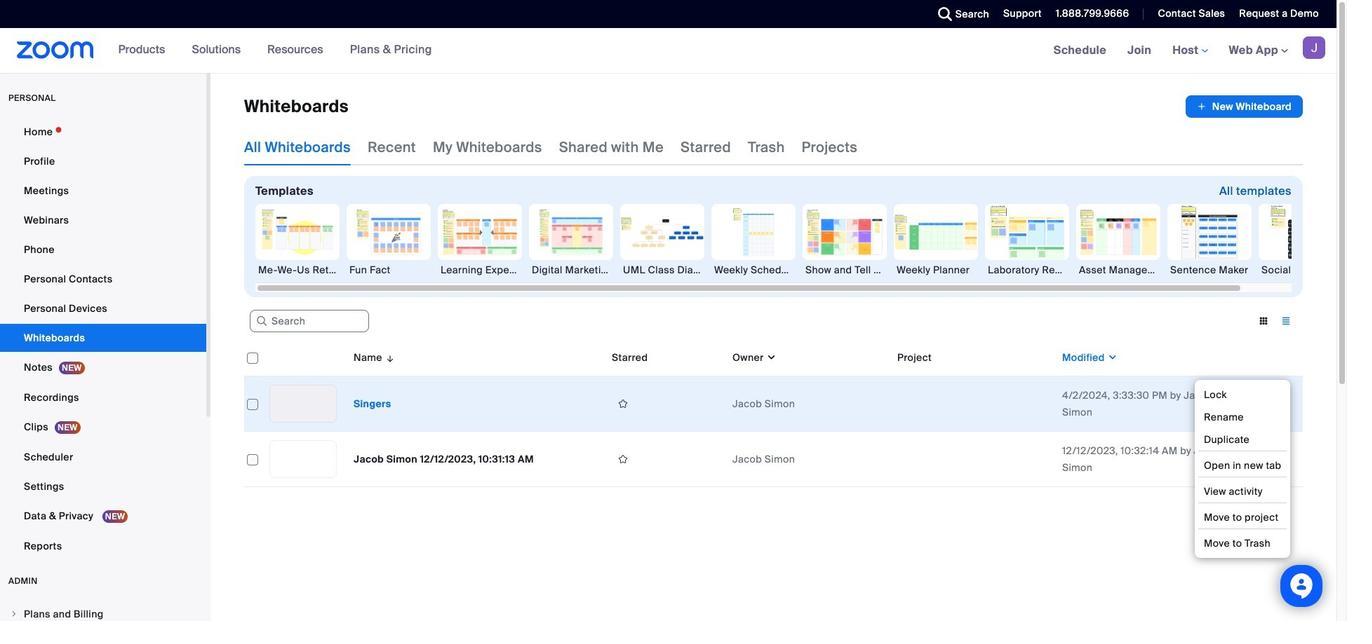 Task type: vqa. For each thing, say whether or not it's contained in the screenshot.
"learn more about Enable Continuous Meeting Chat" icon
no



Task type: locate. For each thing, give the bounding box(es) containing it.
banner
[[0, 28, 1337, 74]]

0 vertical spatial cell
[[892, 377, 1057, 432]]

me-we-us retrospective element
[[255, 263, 340, 277]]

cell for click to star the whiteboard singers image at bottom
[[892, 377, 1057, 432]]

jacob simon 12/12/2023, 10:31:13 am element
[[354, 453, 534, 466]]

show and tell with a twist element
[[803, 263, 887, 277]]

arrow down image
[[382, 349, 395, 366]]

add image
[[1197, 100, 1207, 114]]

profile picture image
[[1303, 36, 1326, 59]]

application
[[1186, 95, 1303, 118], [244, 340, 1314, 498]]

singers, modified at apr 02, 2024 by jacob simon, link image
[[269, 385, 337, 423]]

Search text field
[[250, 310, 369, 333]]

social emotional learning element
[[1259, 263, 1343, 277]]

list mode, selected image
[[1275, 315, 1298, 328]]

laboratory report element
[[985, 263, 1069, 277]]

fun fact element
[[347, 263, 431, 277]]

zoom logo image
[[17, 41, 94, 59]]

cell
[[892, 377, 1057, 432], [892, 457, 1057, 462]]

grid mode, not selected image
[[1253, 315, 1275, 328]]

2 cell from the top
[[892, 457, 1057, 462]]

1 vertical spatial cell
[[892, 457, 1057, 462]]

cell for the click to star the whiteboard jacob simon 12/12/2023, 10:31:13 am icon
[[892, 457, 1057, 462]]

1 cell from the top
[[892, 377, 1057, 432]]

menu item
[[0, 601, 206, 622]]

uml class diagram element
[[620, 263, 705, 277]]

product information navigation
[[108, 28, 443, 73]]

meetings navigation
[[1043, 28, 1337, 74]]

1 vertical spatial application
[[244, 340, 1314, 498]]

right image
[[10, 611, 18, 619]]

tabs of all whiteboard page tab list
[[244, 129, 858, 166]]

down image
[[764, 351, 777, 365]]



Task type: describe. For each thing, give the bounding box(es) containing it.
click to star the whiteboard jacob simon 12/12/2023, 10:31:13 am image
[[612, 453, 634, 466]]

thumbnail of jacob simon 12/12/2023, 10:31:13 am image
[[270, 441, 336, 478]]

asset management element
[[1077, 263, 1161, 277]]

personal menu menu
[[0, 118, 206, 562]]

sentence maker element
[[1168, 263, 1252, 277]]

singers element
[[354, 398, 391, 411]]

digital marketing canvas element
[[529, 263, 613, 277]]

weekly schedule element
[[712, 263, 796, 277]]

click to star the whiteboard singers image
[[612, 398, 634, 411]]

thumbnail of singers image
[[270, 386, 336, 422]]

0 vertical spatial application
[[1186, 95, 1303, 118]]

weekly planner element
[[894, 263, 978, 277]]

more options for singers image
[[1268, 398, 1291, 411]]

learning experience canvas element
[[438, 263, 522, 277]]



